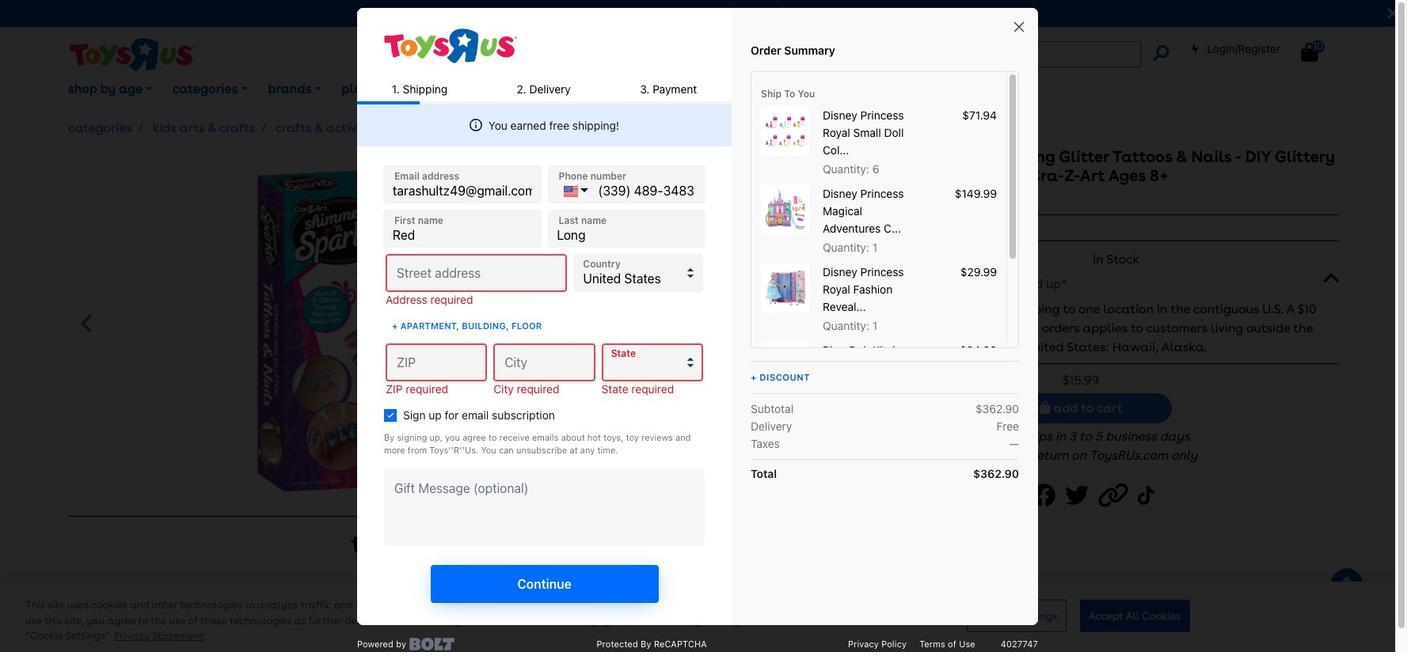 Task type: describe. For each thing, give the bounding box(es) containing it.
0 horizontal spatial applies
[[886, 302, 931, 317]]

orders inside dropdown button
[[954, 276, 991, 291]]

ads,
[[499, 600, 520, 612]]

to up hawaii, in the bottom right of the page
[[1131, 321, 1143, 336]]

business
[[1106, 429, 1157, 444]]

only
[[1171, 448, 1198, 463]]

on inside *offer applies to standard shipping to one location in the contiguous u.s. a $10 shipping surcharge on domestic orders applies to customers living outside the contiguous united states: hawaii, alaska.
[[966, 321, 981, 336]]

and up statement. at bottom left
[[477, 600, 497, 612]]

can
[[539, 615, 558, 627]]

uses
[[67, 600, 89, 612]]

0 horizontal spatial shipping
[[849, 321, 900, 336]]

*offer
[[846, 302, 883, 317]]

sign-
[[438, 82, 469, 97]]

further
[[309, 615, 343, 627]]

body
[[875, 166, 913, 185]]

accept all cookies
[[1089, 610, 1182, 622]]

shimmer
[[823, 147, 889, 166]]

surcharge
[[903, 321, 963, 336]]

email sign-up menu bar
[[58, 62, 1407, 117]]

privacy statement
[[114, 631, 204, 643]]

shipping
[[861, 276, 913, 291]]

in stock
[[1093, 252, 1140, 267]]

art up write
[[910, 193, 929, 208]]

eligible
[[965, 448, 1009, 463]]

united
[[1025, 340, 1064, 355]]

trending toys
[[352, 529, 516, 560]]

shopping bag image for 10 link
[[1302, 43, 1318, 62]]

crafts & activities link
[[276, 120, 382, 135]]

clicking
[[703, 615, 740, 627]]

create a pinterest pin for shimmer 'n sparkle: sparkling glitter tattoos & nails - diy glittery nail & body art creations, cra-z-art ages 8+ image
[[1000, 479, 1027, 514]]

states:
[[1067, 340, 1109, 355]]

"cookie
[[25, 631, 63, 643]]

up*
[[1046, 276, 1068, 291]]

all
[[1126, 610, 1140, 622]]

kids
[[153, 120, 176, 135]]

email sign-up link
[[390, 70, 494, 109]]

agree
[[107, 615, 136, 627]]

shipping
[[603, 6, 659, 21]]

10 link
[[1302, 40, 1334, 63]]

crafts & activities
[[276, 120, 382, 135]]

kids arts & crafts
[[153, 120, 255, 135]]

art left ages
[[1080, 166, 1105, 185]]

sites
[[604, 600, 626, 612]]

site,
[[65, 615, 84, 627]]

the inside the this site uses cookies and other technologies to analyze traffic and use, personalize content and ads, and improve our sites and services. by continuing to use this site, you agree to the use of these technologies as further described in our privacy statement. you can manage your preferences by clicking "cookie settings"
[[151, 615, 167, 627]]

0 vertical spatial technologies
[[180, 600, 242, 612]]

these
[[200, 615, 227, 627]]

free shipping on all orders $49 and up*
[[833, 276, 1068, 291]]

customers
[[1146, 321, 1208, 336]]

5
[[1095, 429, 1103, 444]]

free shipping for orders over $49!
[[570, 6, 805, 21]]

shimmer 'n sparkle: sparkling glitter tattoos & nails - diy glittery nail & body art creations, cra-z-art ages 8+ brand : cra-z-art write a review
[[823, 147, 1335, 234]]

orders
[[690, 6, 739, 21]]

accept all cookies button
[[1080, 600, 1190, 633]]

in inside *offer applies to standard shipping to one location in the contiguous u.s. a $10 shipping surcharge on domestic orders applies to customers living outside the contiguous united states: hawaii, alaska.
[[1157, 302, 1168, 317]]

for
[[1012, 448, 1029, 463]]

add to cart button
[[990, 394, 1172, 424]]

closeout! monopoly travel world tour board game image
[[308, 582, 373, 653]]

0 horizontal spatial z-
[[898, 193, 910, 208]]

one
[[1079, 302, 1100, 317]]

add to cart
[[1051, 401, 1123, 416]]

1 horizontal spatial z-
[[1065, 166, 1080, 185]]

to left analyze at the bottom left of the page
[[245, 600, 255, 612]]

ages
[[1109, 166, 1146, 185]]

all
[[934, 276, 951, 291]]

2-player laser tag handtank starter set with lights and sound effects image
[[683, 582, 748, 653]]

0 vertical spatial shipping
[[1009, 302, 1060, 317]]

orders inside *offer applies to standard shipping to one location in the contiguous u.s. a $10 shipping surcharge on domestic orders applies to customers living outside the contiguous united states: hawaii, alaska.
[[1042, 321, 1080, 336]]

diy
[[1245, 147, 1271, 166]]

& right "arts"
[[207, 120, 216, 135]]

kids arts & crafts link
[[153, 120, 255, 135]]

over
[[742, 6, 776, 21]]

this
[[44, 615, 62, 627]]

statement
[[152, 631, 204, 643]]

cart
[[1097, 401, 1123, 416]]

site
[[47, 600, 65, 612]]

brand : cra-z-art link
[[823, 192, 929, 211]]

to inside button
[[1081, 401, 1094, 416]]

and inside dropdown button
[[1019, 276, 1043, 291]]

tiktok image
[[1138, 479, 1158, 514]]

living
[[1211, 321, 1244, 336]]

by
[[688, 615, 700, 627]]

of
[[188, 615, 198, 627]]

and left use,
[[334, 600, 353, 612]]

write a review button
[[925, 220, 1006, 234]]

statement.
[[463, 615, 517, 627]]

by
[[694, 600, 706, 612]]

0 vertical spatial the
[[1171, 302, 1191, 317]]

cookies settings button
[[967, 600, 1067, 633]]

cookies settings
[[976, 610, 1058, 622]]

-
[[1235, 147, 1241, 166]]

1 vertical spatial applies
[[1083, 321, 1128, 336]]

brand
[[823, 193, 860, 208]]

share a link to shimmer 'n sparkle: sparkling glitter tattoos & nails - diy glittery nail & body art creations, cra-z-art ages 8+ on twitter image
[[1065, 479, 1094, 514]]

& up ":"
[[859, 166, 871, 185]]

privacy inside the this site uses cookies and other technologies to analyze traffic and use, personalize content and ads, and improve our sites and services. by continuing to use this site, you agree to the use of these technologies as further described in our privacy statement. you can manage your preferences by clicking "cookie settings"
[[425, 615, 461, 627]]

toysrus.com
[[1090, 448, 1168, 463]]



Task type: locate. For each thing, give the bounding box(es) containing it.
our up manage
[[586, 600, 601, 612]]

:
[[863, 193, 866, 208]]

2 horizontal spatial on
[[1072, 448, 1087, 463]]

share shimmer 'n sparkle: sparkling glitter tattoos & nails - diy glittery nail & body art creations, cra-z-art ages 8+ on facebook image
[[1032, 479, 1061, 514]]

in left 3
[[1056, 429, 1066, 444]]

trending
[[352, 529, 456, 560]]

$15.99
[[1063, 373, 1100, 388]]

applies
[[886, 302, 931, 317], [1083, 321, 1128, 336]]

return
[[1032, 448, 1069, 463]]

your
[[604, 615, 626, 627]]

applies up surcharge
[[886, 302, 931, 317]]

alaska.
[[1162, 340, 1207, 355]]

glitter
[[1059, 147, 1110, 166]]

to right continuing
[[763, 600, 773, 612]]

as
[[294, 615, 306, 627]]

in up customers
[[1157, 302, 1168, 317]]

and
[[1019, 276, 1043, 291], [130, 600, 149, 612], [334, 600, 353, 612], [477, 600, 497, 612], [522, 600, 542, 612], [628, 600, 648, 612]]

technologies down analyze at the bottom left of the page
[[230, 615, 292, 627]]

services.
[[651, 600, 691, 612]]

0 horizontal spatial privacy
[[114, 631, 150, 643]]

you
[[87, 615, 105, 627]]

in inside usually ships in 3 to 5 business days eligible for return on toysrus.com only
[[1056, 429, 1066, 444]]

add
[[1054, 401, 1078, 416]]

on down the standard
[[966, 321, 981, 336]]

personalize
[[377, 600, 434, 612]]

1 crafts from the left
[[219, 120, 255, 135]]

applies down one
[[1083, 321, 1128, 336]]

content
[[437, 600, 475, 612]]

this site uses cookies and other technologies to analyze traffic and use, personalize content and ads, and improve our sites and services. by continuing to use this site, you agree to the use of these technologies as further described in our privacy statement. you can manage your preferences by clicking "cookie settings"
[[25, 600, 773, 643]]

cookies
[[976, 610, 1015, 622], [1142, 610, 1182, 622]]

use,
[[356, 600, 375, 612]]

traffic
[[301, 600, 331, 612]]

8+
[[1150, 166, 1169, 185]]

shipping down *offer
[[849, 321, 900, 336]]

art right "'n"
[[917, 166, 942, 185]]

cookies inside button
[[1142, 610, 1182, 622]]

10
[[1313, 40, 1323, 52]]

national geographic light up air rockets image
[[120, 582, 185, 653]]

2 vertical spatial in
[[395, 615, 404, 627]]

1 horizontal spatial on
[[966, 321, 981, 336]]

crafts
[[219, 120, 255, 135], [276, 120, 311, 135]]

1 horizontal spatial applies
[[1083, 321, 1128, 336]]

cookies inside button
[[976, 610, 1015, 622]]

contiguous down domestic
[[956, 340, 1022, 355]]

privacy down agree
[[114, 631, 150, 643]]

2 horizontal spatial in
[[1157, 302, 1168, 317]]

days
[[1160, 429, 1190, 444]]

the up customers
[[1171, 302, 1191, 317]]

our
[[586, 600, 601, 612], [406, 615, 422, 627]]

cra- right the creations,
[[1029, 166, 1065, 185]]

hawaii,
[[1112, 340, 1159, 355]]

0 horizontal spatial in
[[395, 615, 404, 627]]

world of super mario nintendo 2.5" deluxe toad house playset image
[[495, 582, 560, 653]]

1 horizontal spatial shopping bag image
[[1302, 43, 1318, 62]]

privacy down the content
[[425, 615, 461, 627]]

*offer applies to standard shipping to one location in the contiguous u.s. a $10 shipping surcharge on domestic orders applies to customers living outside the contiguous united states: hawaii, alaska.
[[846, 302, 1317, 355]]

contiguous up living
[[1193, 302, 1260, 317]]

our down personalize
[[406, 615, 422, 627]]

0 vertical spatial applies
[[886, 302, 931, 317]]

0 horizontal spatial crafts
[[219, 120, 255, 135]]

0 vertical spatial z-
[[1065, 166, 1080, 185]]

to right agree
[[138, 615, 148, 627]]

and left up*
[[1019, 276, 1043, 291]]

arts
[[179, 120, 204, 135]]

1 horizontal spatial cra-
[[1029, 166, 1065, 185]]

on inside usually ships in 3 to 5 business days eligible for return on toysrus.com only
[[1072, 448, 1087, 463]]

crafts right "arts"
[[219, 120, 255, 135]]

'n
[[893, 147, 908, 166]]

1 vertical spatial our
[[406, 615, 422, 627]]

0 vertical spatial our
[[586, 600, 601, 612]]

2 crafts from the left
[[276, 120, 311, 135]]

2 cookies from the left
[[1142, 610, 1182, 622]]

1 vertical spatial shopping bag image
[[1040, 402, 1051, 414]]

review
[[970, 220, 1006, 234]]

0 horizontal spatial orders
[[954, 276, 991, 291]]

toys r us image
[[68, 37, 195, 73]]

0 vertical spatial orders
[[954, 276, 991, 291]]

1 vertical spatial contiguous
[[956, 340, 1022, 355]]

copy a link to shimmer 'n sparkle: sparkling glitter tattoos & nails - diy glittery nail & body art creations, cra-z-art ages 8+ image
[[1099, 479, 1133, 514]]

cookies
[[91, 600, 127, 612]]

use up statement
[[169, 615, 186, 627]]

on left all
[[916, 276, 931, 291]]

and right sites
[[628, 600, 648, 612]]

nail
[[823, 166, 856, 185]]

orders up the standard
[[954, 276, 991, 291]]

& right 8+
[[1176, 147, 1188, 166]]

1 vertical spatial the
[[1294, 321, 1314, 336]]

domestic
[[984, 321, 1039, 336]]

standard
[[949, 302, 1006, 317]]

orders up united
[[1042, 321, 1080, 336]]

0 vertical spatial privacy
[[425, 615, 461, 627]]

ships
[[1022, 429, 1052, 444]]

cookies right all
[[1142, 610, 1182, 622]]

1 vertical spatial z-
[[898, 193, 910, 208]]

free
[[833, 276, 858, 291]]

shopping bag image inside add to cart button
[[1040, 402, 1051, 414]]

usually
[[972, 429, 1019, 444]]

z- left ages
[[1065, 166, 1080, 185]]

1 horizontal spatial crafts
[[276, 120, 311, 135]]

1 vertical spatial on
[[966, 321, 981, 336]]

email sign-up
[[400, 82, 484, 97]]

free shipping for orders over $49! link
[[570, 6, 805, 21]]

1 horizontal spatial orders
[[1042, 321, 1080, 336]]

1 horizontal spatial our
[[586, 600, 601, 612]]

to right 3
[[1080, 429, 1092, 444]]

cra-
[[1029, 166, 1065, 185], [869, 193, 898, 208]]

on down 3
[[1072, 448, 1087, 463]]

outside
[[1247, 321, 1291, 336]]

and up agree
[[130, 600, 149, 612]]

technologies up these
[[180, 600, 242, 612]]

0 horizontal spatial contiguous
[[956, 340, 1022, 355]]

shopping bag image right login/register
[[1302, 43, 1318, 62]]

glittery
[[1275, 147, 1335, 166]]

settings"
[[65, 631, 110, 643]]

0 vertical spatial shopping bag image
[[1302, 43, 1318, 62]]

2 horizontal spatial the
[[1294, 321, 1314, 336]]

shopping bag image left add
[[1040, 402, 1051, 414]]

to up surcharge
[[934, 302, 946, 317]]

categories link
[[68, 120, 132, 135]]

$10
[[1298, 302, 1317, 317]]

1 horizontal spatial cookies
[[1142, 610, 1182, 622]]

improve
[[545, 600, 583, 612]]

email
[[400, 82, 435, 97]]

close button image
[[1388, 5, 1399, 22]]

1 horizontal spatial contiguous
[[1193, 302, 1260, 317]]

on inside dropdown button
[[916, 276, 931, 291]]

manage
[[561, 615, 602, 627]]

0 vertical spatial contiguous
[[1193, 302, 1260, 317]]

availability:
[[835, 252, 910, 267]]

shimmer 'n sparkle: sparkling glitter tattoos & nails - diy glittery nail & body art creations, cra-z-art ages 8+ image number null image
[[256, 147, 612, 504]]

0 vertical spatial cra-
[[1029, 166, 1065, 185]]

login/register button
[[1191, 41, 1281, 57]]

1 vertical spatial in
[[1056, 429, 1066, 444]]

tattoos
[[1113, 147, 1173, 166]]

None search field
[[404, 41, 1141, 67]]

stock
[[1107, 252, 1140, 267]]

2 use from the left
[[169, 615, 186, 627]]

$49!
[[779, 6, 805, 21]]

free shipping on all orders $49 and up* button
[[823, 266, 1339, 300]]

1 horizontal spatial use
[[169, 615, 186, 627]]

1 vertical spatial orders
[[1042, 321, 1080, 336]]

1 vertical spatial shipping
[[849, 321, 900, 336]]

0 horizontal spatial use
[[25, 615, 42, 627]]

in down personalize
[[395, 615, 404, 627]]

2 vertical spatial the
[[151, 615, 167, 627]]

0 vertical spatial in
[[1157, 302, 1168, 317]]

2 vertical spatial on
[[1072, 448, 1087, 463]]

shipping up domestic
[[1009, 302, 1060, 317]]

to left one
[[1063, 302, 1076, 317]]

0 horizontal spatial the
[[151, 615, 167, 627]]

z- down body
[[898, 193, 910, 208]]

to inside usually ships in 3 to 5 business days eligible for return on toysrus.com only
[[1080, 429, 1092, 444]]

settings
[[1017, 610, 1058, 622]]

z-
[[1065, 166, 1080, 185], [898, 193, 910, 208]]

0 horizontal spatial shopping bag image
[[1040, 402, 1051, 414]]

0 horizontal spatial cookies
[[976, 610, 1015, 622]]

privacy
[[425, 615, 461, 627], [114, 631, 150, 643]]

1 use from the left
[[25, 615, 42, 627]]

free
[[570, 6, 600, 21]]

usually ships in 3 to 5 business days eligible for return on toysrus.com only
[[965, 429, 1198, 463]]

and up you
[[522, 600, 542, 612]]

0 horizontal spatial on
[[916, 276, 931, 291]]

the down $10
[[1294, 321, 1314, 336]]

to right add
[[1081, 401, 1094, 416]]

in
[[1093, 252, 1104, 267]]

0 horizontal spatial our
[[406, 615, 422, 627]]

0 vertical spatial on
[[916, 276, 931, 291]]

1 horizontal spatial in
[[1056, 429, 1066, 444]]

other
[[152, 600, 178, 612]]

activities
[[326, 120, 382, 135]]

creations,
[[946, 166, 1025, 185]]

1 vertical spatial cra-
[[869, 193, 898, 208]]

categories
[[68, 120, 132, 135]]

1 vertical spatial privacy
[[114, 631, 150, 643]]

1 horizontal spatial shipping
[[1009, 302, 1060, 317]]

sparkle:
[[912, 147, 976, 166]]

0 horizontal spatial cra-
[[869, 193, 898, 208]]

a
[[958, 220, 967, 234]]

in
[[1157, 302, 1168, 317], [1056, 429, 1066, 444], [395, 615, 404, 627]]

for
[[662, 6, 687, 21]]

sparkling
[[980, 147, 1055, 166]]

toys
[[462, 529, 516, 560]]

in inside the this site uses cookies and other technologies to analyze traffic and use, personalize content and ads, and improve our sites and services. by continuing to use this site, you agree to the use of these technologies as further described in our privacy statement. you can manage your preferences by clicking "cookie settings"
[[395, 615, 404, 627]]

& left the activities
[[314, 120, 323, 135]]

shopping bag image for add to cart button
[[1040, 402, 1051, 414]]

the
[[1171, 302, 1191, 317], [1294, 321, 1314, 336], [151, 615, 167, 627]]

the up privacy statement
[[151, 615, 167, 627]]

shopping bag image inside 10 link
[[1302, 43, 1318, 62]]

1 horizontal spatial privacy
[[425, 615, 461, 627]]

1 cookies from the left
[[976, 610, 1015, 622]]

&
[[207, 120, 216, 135], [314, 120, 323, 135], [1176, 147, 1188, 166], [859, 166, 871, 185]]

this icon serves as a link to download the essential accessibility assistive technology app for individuals with physical disabilities. it is featured as part of our commitment to diversity and inclusion. image
[[504, 82, 552, 99]]

u.s.
[[1263, 302, 1284, 317]]

1 horizontal spatial the
[[1171, 302, 1191, 317]]

crafts left the activities
[[276, 120, 311, 135]]

shopping bag image
[[1302, 43, 1318, 62], [1040, 402, 1051, 414]]

cra- right ":"
[[869, 193, 898, 208]]

art
[[917, 166, 942, 185], [1080, 166, 1105, 185], [910, 193, 929, 208]]

use down this
[[25, 615, 42, 627]]

accept
[[1089, 610, 1124, 622]]

cookies left 'settings'
[[976, 610, 1015, 622]]

1 vertical spatial technologies
[[230, 615, 292, 627]]



Task type: vqa. For each thing, say whether or not it's contained in the screenshot.
WHEELS related to Hot Wheels 20-Car Pack, 20 1:64 Scale Toy Vehicles-Styles May Vary
no



